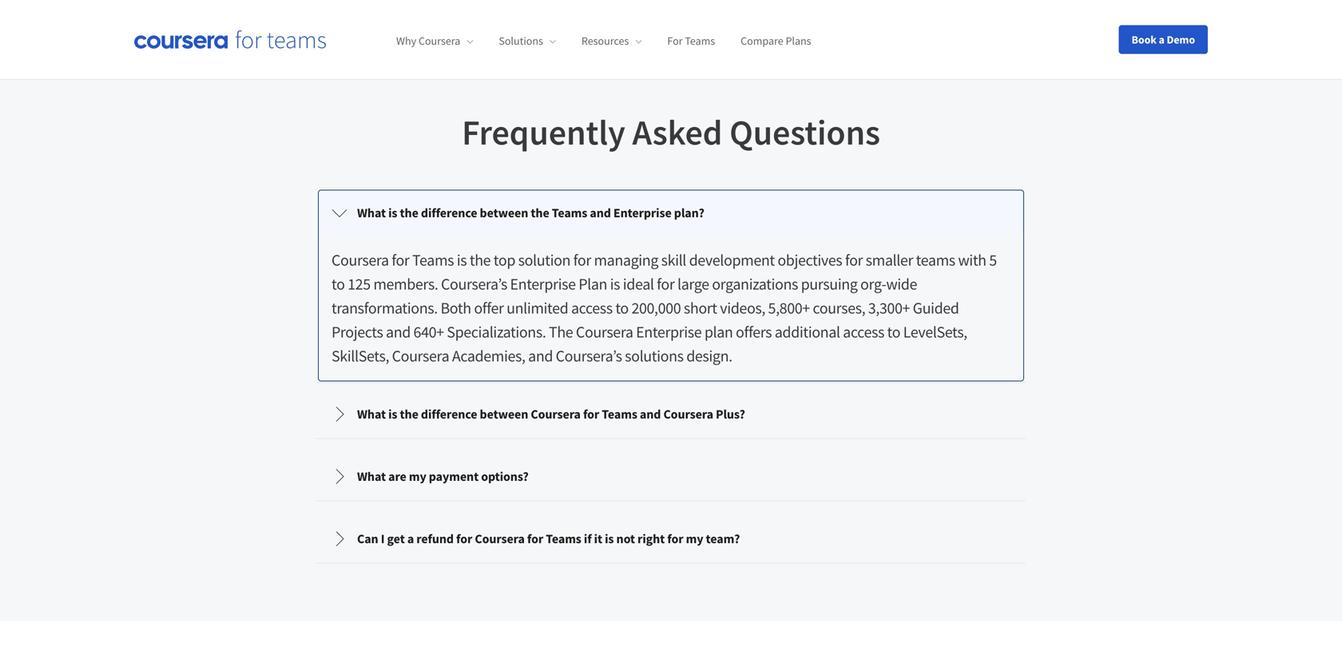 Task type: locate. For each thing, give the bounding box(es) containing it.
it
[[594, 531, 603, 547]]

right
[[638, 531, 665, 547]]

coursera's down the
[[556, 346, 622, 366]]

0 vertical spatial a
[[1160, 32, 1165, 47]]

plan?
[[674, 205, 705, 221]]

what are my payment options? button
[[319, 454, 1024, 499]]

my right are
[[409, 469, 427, 485]]

teams up members.
[[413, 250, 454, 270]]

and down transformations. at the top of the page
[[386, 322, 411, 342]]

design.
[[687, 346, 733, 366]]

a right book
[[1160, 32, 1165, 47]]

2 vertical spatial what
[[357, 469, 386, 485]]

1 what from the top
[[357, 205, 386, 221]]

what is the difference between coursera for teams and coursera plus? button
[[319, 392, 1024, 437]]

to left 125
[[332, 274, 345, 294]]

between down 'academies,'
[[480, 407, 529, 423]]

between
[[480, 205, 529, 221], [480, 407, 529, 423]]

1 vertical spatial to
[[616, 298, 629, 318]]

is right plan
[[610, 274, 620, 294]]

between for the
[[480, 205, 529, 221]]

my
[[409, 469, 427, 485], [686, 531, 704, 547]]

2 difference from the top
[[421, 407, 478, 423]]

team?
[[706, 531, 740, 547]]

is up members.
[[389, 205, 398, 221]]

ideal
[[623, 274, 654, 294]]

are
[[389, 469, 407, 485]]

courses,
[[813, 298, 866, 318]]

1 between from the top
[[480, 205, 529, 221]]

compare plans link
[[741, 34, 812, 48]]

demo
[[1167, 32, 1196, 47]]

5,800+
[[769, 298, 810, 318]]

solutions
[[499, 34, 543, 48]]

the left top
[[470, 250, 491, 270]]

0 horizontal spatial my
[[409, 469, 427, 485]]

both
[[441, 298, 471, 318]]

0 horizontal spatial a
[[408, 531, 414, 547]]

1 horizontal spatial a
[[1160, 32, 1165, 47]]

2 vertical spatial enterprise
[[636, 322, 702, 342]]

2 what from the top
[[357, 407, 386, 423]]

skill
[[662, 250, 687, 270]]

2 between from the top
[[480, 407, 529, 423]]

what for what is the difference between the teams and enterprise plan?
[[357, 205, 386, 221]]

0 vertical spatial enterprise
[[614, 205, 672, 221]]

what are my payment options?
[[357, 469, 529, 485]]

is
[[389, 205, 398, 221], [457, 250, 467, 270], [610, 274, 620, 294], [389, 407, 398, 423], [605, 531, 614, 547]]

0 horizontal spatial coursera's
[[441, 274, 508, 294]]

and down solutions
[[640, 407, 661, 423]]

coursera
[[419, 34, 461, 48], [332, 250, 389, 270], [576, 322, 634, 342], [392, 346, 449, 366], [531, 407, 581, 423], [664, 407, 714, 423], [475, 531, 525, 547]]

transformations.
[[332, 298, 438, 318]]

unlimited
[[507, 298, 569, 318]]

access
[[572, 298, 613, 318], [843, 322, 885, 342]]

if
[[584, 531, 592, 547]]

compare plans
[[741, 34, 812, 48]]

plan
[[705, 322, 733, 342]]

what left are
[[357, 469, 386, 485]]

to
[[332, 274, 345, 294], [616, 298, 629, 318], [888, 322, 901, 342]]

1 vertical spatial a
[[408, 531, 414, 547]]

to down '3,300+'
[[888, 322, 901, 342]]

plus?
[[716, 407, 746, 423]]

1 vertical spatial what
[[357, 407, 386, 423]]

the
[[400, 205, 419, 221], [531, 205, 550, 221], [470, 250, 491, 270], [400, 407, 419, 423]]

1 vertical spatial between
[[480, 407, 529, 423]]

0 vertical spatial difference
[[421, 205, 478, 221]]

my left the team? on the right bottom of page
[[686, 531, 704, 547]]

1 difference from the top
[[421, 205, 478, 221]]

top
[[494, 250, 516, 270]]

and
[[590, 205, 611, 221], [386, 322, 411, 342], [528, 346, 553, 366], [640, 407, 661, 423]]

org-
[[861, 274, 887, 294]]

teams up solution
[[552, 205, 588, 221]]

what up 125
[[357, 205, 386, 221]]

levelsets,
[[904, 322, 968, 342]]

1 horizontal spatial access
[[843, 322, 885, 342]]

3 what from the top
[[357, 469, 386, 485]]

for
[[392, 250, 410, 270], [574, 250, 591, 270], [846, 250, 863, 270], [657, 274, 675, 294], [583, 407, 600, 423], [456, 531, 473, 547], [528, 531, 544, 547], [668, 531, 684, 547]]

what
[[357, 205, 386, 221], [357, 407, 386, 423], [357, 469, 386, 485]]

the inside coursera for teams is the top solution for managing skill development objectives for smaller teams with 5 to 125 members. coursera's enterprise plan is ideal for large organizations pursuing org-wide transformations. both offer unlimited access to 200,000 short videos, 5,800+ courses, 3,300+ guided projects and 640+ specializations. the coursera enterprise plan offers  additional access to levelsets, skillsets, coursera academies, and coursera's solutions design.
[[470, 250, 491, 270]]

5
[[990, 250, 997, 270]]

what for what is the difference between coursera for teams and coursera plus?
[[357, 407, 386, 423]]

0 vertical spatial what
[[357, 205, 386, 221]]

guided
[[913, 298, 960, 318]]

200,000
[[632, 298, 681, 318]]

1 horizontal spatial coursera's
[[556, 346, 622, 366]]

and inside what is the difference between coursera for teams and coursera plus? dropdown button
[[640, 407, 661, 423]]

and down the
[[528, 346, 553, 366]]

1 horizontal spatial my
[[686, 531, 704, 547]]

frequently
[[462, 110, 626, 154]]

objectives
[[778, 250, 843, 270]]

1 vertical spatial coursera's
[[556, 346, 622, 366]]

0 vertical spatial access
[[572, 298, 613, 318]]

enterprise left plan?
[[614, 205, 672, 221]]

resources link
[[582, 34, 642, 48]]

access down courses,
[[843, 322, 885, 342]]

solutions
[[625, 346, 684, 366]]

coursera's up offer
[[441, 274, 508, 294]]

0 vertical spatial to
[[332, 274, 345, 294]]

a
[[1160, 32, 1165, 47], [408, 531, 414, 547]]

1 vertical spatial my
[[686, 531, 704, 547]]

access down plan
[[572, 298, 613, 318]]

1 vertical spatial access
[[843, 322, 885, 342]]

additional
[[775, 322, 841, 342]]

with
[[959, 250, 987, 270]]

between up top
[[480, 205, 529, 221]]

enterprise down solution
[[510, 274, 576, 294]]

enterprise down 200,000
[[636, 322, 702, 342]]

difference
[[421, 205, 478, 221], [421, 407, 478, 423]]

frequently asked questions
[[462, 110, 881, 154]]

coursera's
[[441, 274, 508, 294], [556, 346, 622, 366]]

2 vertical spatial to
[[888, 322, 901, 342]]

resources
[[582, 34, 629, 48]]

the up members.
[[400, 205, 419, 221]]

0 vertical spatial coursera's
[[441, 274, 508, 294]]

teams
[[685, 34, 716, 48], [552, 205, 588, 221], [413, 250, 454, 270], [602, 407, 638, 423], [546, 531, 582, 547]]

organizations
[[712, 274, 799, 294]]

development
[[690, 250, 775, 270]]

1 vertical spatial enterprise
[[510, 274, 576, 294]]

0 horizontal spatial access
[[572, 298, 613, 318]]

what down skillsets,
[[357, 407, 386, 423]]

payment
[[429, 469, 479, 485]]

125
[[348, 274, 371, 294]]

the up solution
[[531, 205, 550, 221]]

1 vertical spatial difference
[[421, 407, 478, 423]]

a right "get" on the left of the page
[[408, 531, 414, 547]]

to down ideal at left
[[616, 298, 629, 318]]

videos,
[[720, 298, 766, 318]]

and up the managing
[[590, 205, 611, 221]]

0 vertical spatial between
[[480, 205, 529, 221]]

not
[[617, 531, 635, 547]]

enterprise
[[614, 205, 672, 221], [510, 274, 576, 294], [636, 322, 702, 342]]



Task type: vqa. For each thing, say whether or not it's contained in the screenshot.
offer
yes



Task type: describe. For each thing, give the bounding box(es) containing it.
640+
[[414, 322, 444, 342]]

short
[[684, 298, 718, 318]]

and inside what is the difference between the teams and enterprise plan? dropdown button
[[590, 205, 611, 221]]

compare
[[741, 34, 784, 48]]

is up are
[[389, 407, 398, 423]]

why coursera
[[396, 34, 461, 48]]

why
[[396, 34, 417, 48]]

can i get a refund for coursera for teams if it is not right for my team? button
[[319, 517, 1024, 562]]

the
[[549, 322, 573, 342]]

for
[[668, 34, 683, 48]]

wide
[[887, 274, 918, 294]]

offer
[[474, 298, 504, 318]]

book
[[1132, 32, 1157, 47]]

solutions link
[[499, 34, 556, 48]]

book a demo
[[1132, 32, 1196, 47]]

specializations.
[[447, 322, 546, 342]]

coursera for teams is the top solution for managing skill development objectives for smaller teams with 5 to 125 members. coursera's enterprise plan is ideal for large organizations pursuing org-wide transformations. both offer unlimited access to 200,000 short videos, 5,800+ courses, 3,300+ guided projects and 640+ specializations. the coursera enterprise plan offers  additional access to levelsets, skillsets, coursera academies, and coursera's solutions design.
[[332, 250, 997, 366]]

for teams link
[[668, 34, 716, 48]]

smaller
[[866, 250, 914, 270]]

solution
[[518, 250, 571, 270]]

teams left if
[[546, 531, 582, 547]]

is left top
[[457, 250, 467, 270]]

refund
[[417, 531, 454, 547]]

0 vertical spatial my
[[409, 469, 427, 485]]

a inside 'can i get a refund for coursera for teams if it is not right for my team?' dropdown button
[[408, 531, 414, 547]]

asked
[[633, 110, 723, 154]]

plans
[[786, 34, 812, 48]]

is right the it
[[605, 531, 614, 547]]

3,300+
[[869, 298, 911, 318]]

projects
[[332, 322, 383, 342]]

1 horizontal spatial to
[[616, 298, 629, 318]]

the up are
[[400, 407, 419, 423]]

pursuing
[[801, 274, 858, 294]]

difference for the
[[421, 205, 478, 221]]

coursera for teams image
[[134, 30, 326, 49]]

skillsets,
[[332, 346, 389, 366]]

can i get a refund for coursera for teams if it is not right for my team?
[[357, 531, 740, 547]]

teams inside coursera for teams is the top solution for managing skill development objectives for smaller teams with 5 to 125 members. coursera's enterprise plan is ideal for large organizations pursuing org-wide transformations. both offer unlimited access to 200,000 short videos, 5,800+ courses, 3,300+ guided projects and 640+ specializations. the coursera enterprise plan offers  additional access to levelsets, skillsets, coursera academies, and coursera's solutions design.
[[413, 250, 454, 270]]

book a demo button
[[1120, 25, 1209, 54]]

why coursera link
[[396, 34, 474, 48]]

teams down solutions
[[602, 407, 638, 423]]

difference for coursera
[[421, 407, 478, 423]]

large
[[678, 274, 710, 294]]

plan
[[579, 274, 608, 294]]

between for coursera
[[480, 407, 529, 423]]

what is the difference between coursera for teams and coursera plus?
[[357, 407, 746, 423]]

options?
[[481, 469, 529, 485]]

what for what are my payment options?
[[357, 469, 386, 485]]

2 horizontal spatial to
[[888, 322, 901, 342]]

what is the difference between the teams and enterprise plan?
[[357, 205, 705, 221]]

teams right for in the top of the page
[[685, 34, 716, 48]]

what is the difference between the teams and enterprise plan? button
[[319, 191, 1024, 235]]

enterprise inside dropdown button
[[614, 205, 672, 221]]

a inside 'book a demo' button
[[1160, 32, 1165, 47]]

members.
[[374, 274, 438, 294]]

can
[[357, 531, 379, 547]]

i
[[381, 531, 385, 547]]

academies,
[[452, 346, 526, 366]]

get
[[387, 531, 405, 547]]

for teams
[[668, 34, 716, 48]]

managing
[[594, 250, 659, 270]]

offers
[[736, 322, 772, 342]]

questions
[[730, 110, 881, 154]]

0 horizontal spatial to
[[332, 274, 345, 294]]

teams
[[917, 250, 956, 270]]



